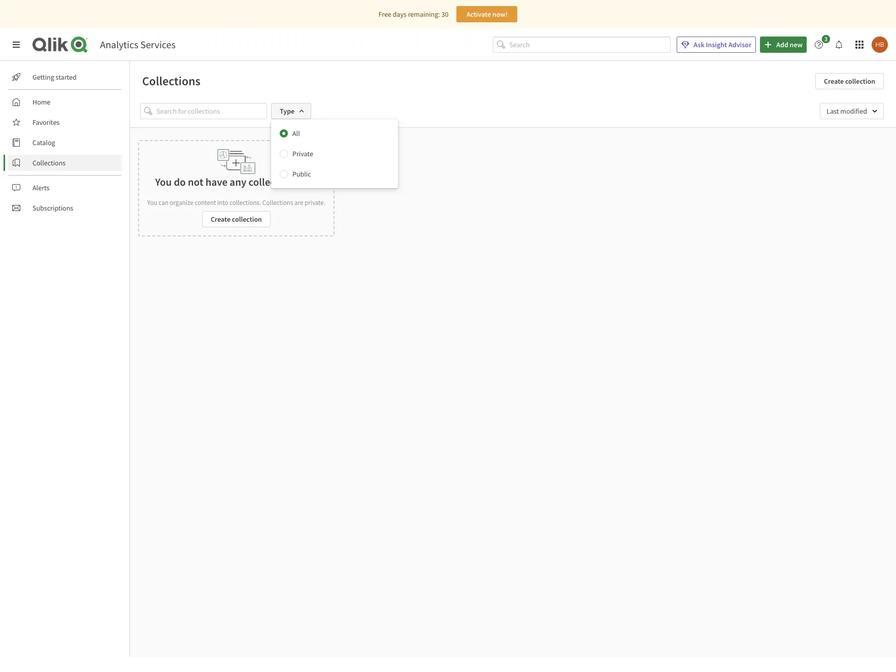 Task type: locate. For each thing, give the bounding box(es) containing it.
0 vertical spatial create
[[824, 77, 844, 86]]

add new
[[776, 40, 803, 49]]

create collection element
[[138, 140, 335, 237]]

public
[[292, 170, 311, 179]]

collection down collections.
[[232, 215, 262, 224]]

collection up the modified
[[845, 77, 875, 86]]

collections.
[[230, 199, 261, 207]]

started
[[56, 73, 77, 82]]

Search text field
[[509, 36, 671, 53]]

yet.
[[300, 175, 318, 189]]

1 vertical spatial collections
[[32, 158, 66, 168]]

now!
[[492, 10, 508, 19]]

howard brown image
[[872, 37, 888, 53]]

1 horizontal spatial create collection
[[824, 77, 875, 86]]

1 vertical spatial you
[[147, 199, 157, 207]]

you for you can organize content into collections. collections are private.
[[147, 199, 157, 207]]

remaining:
[[408, 10, 440, 19]]

advisor
[[729, 40, 752, 49]]

do
[[174, 175, 186, 189]]

create
[[824, 77, 844, 86], [211, 215, 231, 224]]

collections down 'catalog'
[[32, 158, 66, 168]]

last modified
[[827, 107, 867, 116]]

collections inside create collection element
[[262, 199, 293, 207]]

1 vertical spatial create
[[211, 215, 231, 224]]

you can organize content into collections. collections are private.
[[147, 199, 325, 207]]

create up last
[[824, 77, 844, 86]]

you left can
[[147, 199, 157, 207]]

2 vertical spatial collections
[[262, 199, 293, 207]]

free days remaining: 30
[[379, 10, 449, 19]]

0 horizontal spatial create collection button
[[202, 211, 271, 227]]

ask insight advisor button
[[677, 37, 756, 53]]

0 vertical spatial collections
[[142, 73, 201, 89]]

modified
[[840, 107, 867, 116]]

analytics
[[100, 38, 138, 51]]

content
[[195, 199, 216, 207]]

free
[[379, 10, 391, 19]]

you for you do not have any collections yet.
[[155, 175, 172, 189]]

can
[[159, 199, 168, 207]]

you do not have any collections yet.
[[155, 175, 318, 189]]

navigation pane element
[[0, 65, 129, 220]]

1 horizontal spatial create collection button
[[815, 73, 884, 89]]

type
[[280, 107, 295, 116]]

getting
[[32, 73, 54, 82]]

create down the into
[[211, 215, 231, 224]]

1 horizontal spatial create
[[824, 77, 844, 86]]

are
[[294, 199, 303, 207]]

collections down the services in the left of the page
[[142, 73, 201, 89]]

30
[[441, 10, 449, 19]]

create collection button up last modified field
[[815, 73, 884, 89]]

type option group
[[271, 123, 398, 184]]

collections inside navigation pane element
[[32, 158, 66, 168]]

collections
[[142, 73, 201, 89], [32, 158, 66, 168], [262, 199, 293, 207]]

0 vertical spatial you
[[155, 175, 172, 189]]

you left do
[[155, 175, 172, 189]]

alerts
[[32, 183, 49, 192]]

services
[[140, 38, 176, 51]]

0 horizontal spatial create
[[211, 215, 231, 224]]

1 vertical spatial collection
[[232, 215, 262, 224]]

collection
[[845, 77, 875, 86], [232, 215, 262, 224]]

0 horizontal spatial collection
[[232, 215, 262, 224]]

add new button
[[760, 37, 807, 53]]

create collection
[[824, 77, 875, 86], [211, 215, 262, 224]]

catalog link
[[8, 135, 122, 151]]

Search for collections text field
[[156, 103, 267, 119]]

create collection up last modified field
[[824, 77, 875, 86]]

create collection down 'you can organize content into collections. collections are private.' on the top left of page
[[211, 215, 262, 224]]

you
[[155, 175, 172, 189], [147, 199, 157, 207]]

1 vertical spatial create collection
[[211, 215, 262, 224]]

3
[[825, 35, 828, 43]]

create collection button
[[815, 73, 884, 89], [202, 211, 271, 227]]

1 horizontal spatial collections
[[142, 73, 201, 89]]

2 horizontal spatial collections
[[262, 199, 293, 207]]

create collection button down 'you can organize content into collections. collections are private.' on the top left of page
[[202, 211, 271, 227]]

0 horizontal spatial collections
[[32, 158, 66, 168]]

0 vertical spatial collection
[[845, 77, 875, 86]]

ask
[[694, 40, 705, 49]]

collections left are
[[262, 199, 293, 207]]



Task type: describe. For each thing, give the bounding box(es) containing it.
create for the bottom create collection button
[[211, 215, 231, 224]]

activate now! link
[[457, 6, 518, 22]]

collections
[[249, 175, 298, 189]]

1 vertical spatial create collection button
[[202, 211, 271, 227]]

activate
[[466, 10, 491, 19]]

3 button
[[811, 35, 833, 53]]

create for topmost create collection button
[[824, 77, 844, 86]]

filters region
[[130, 95, 896, 188]]

add
[[776, 40, 788, 49]]

alerts link
[[8, 180, 122, 196]]

activate now!
[[466, 10, 508, 19]]

getting started link
[[8, 69, 122, 85]]

have
[[205, 175, 228, 189]]

Last modified field
[[820, 103, 884, 119]]

searchbar element
[[493, 36, 671, 53]]

analytics services element
[[100, 38, 176, 51]]

favorites
[[32, 118, 60, 127]]

favorites link
[[8, 114, 122, 130]]

all
[[292, 129, 300, 138]]

home link
[[8, 94, 122, 110]]

0 vertical spatial create collection button
[[815, 73, 884, 89]]

into
[[217, 199, 228, 207]]

subscriptions link
[[8, 200, 122, 216]]

type button
[[271, 103, 311, 119]]

private
[[292, 149, 313, 158]]

new
[[790, 40, 803, 49]]

not
[[188, 175, 203, 189]]

0 horizontal spatial create collection
[[211, 215, 262, 224]]

getting started
[[32, 73, 77, 82]]

home
[[32, 97, 50, 107]]

last
[[827, 107, 839, 116]]

close sidebar menu image
[[12, 41, 20, 49]]

catalog
[[32, 138, 55, 147]]

any
[[230, 175, 246, 189]]

private.
[[305, 199, 325, 207]]

insight
[[706, 40, 727, 49]]

analytics services
[[100, 38, 176, 51]]

ask insight advisor
[[694, 40, 752, 49]]

subscriptions
[[32, 204, 73, 213]]

collections link
[[8, 155, 122, 171]]

organize
[[170, 199, 193, 207]]

1 horizontal spatial collection
[[845, 77, 875, 86]]

days
[[393, 10, 407, 19]]

0 vertical spatial create collection
[[824, 77, 875, 86]]



Task type: vqa. For each thing, say whether or not it's contained in the screenshot.
data.
no



